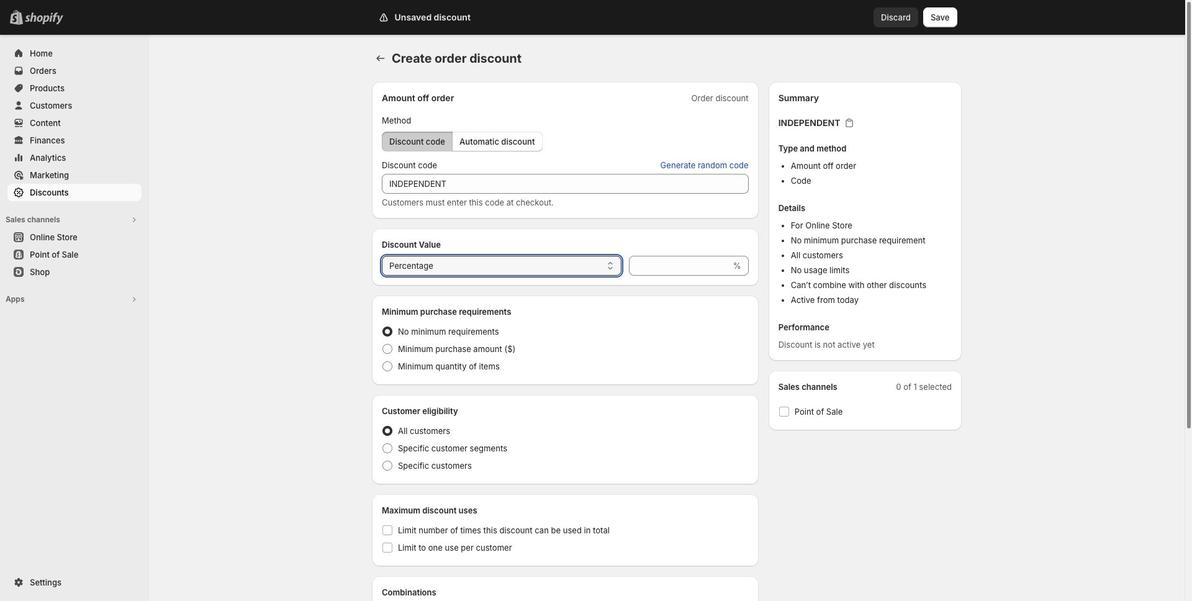 Task type: describe. For each thing, give the bounding box(es) containing it.
shopify image
[[25, 12, 63, 25]]



Task type: locate. For each thing, give the bounding box(es) containing it.
None text field
[[629, 256, 731, 276]]

None text field
[[382, 174, 749, 194]]



Task type: vqa. For each thing, say whether or not it's contained in the screenshot.
"Shopify" IMAGE
yes



